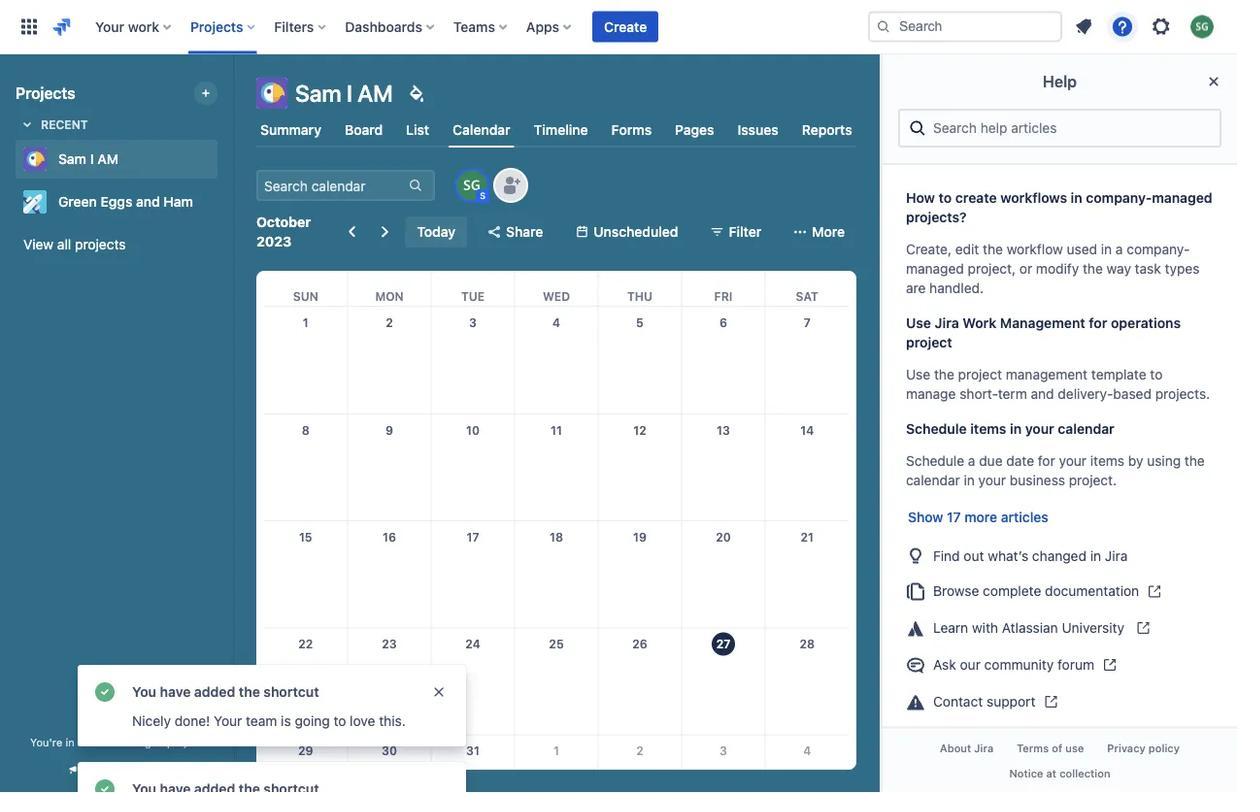 Task type: describe. For each thing, give the bounding box(es) containing it.
14
[[801, 423, 814, 437]]

list
[[406, 122, 429, 138]]

you're
[[30, 736, 62, 749]]

1 vertical spatial 3
[[720, 745, 727, 758]]

21
[[801, 530, 814, 544]]

privacy policy
[[1108, 743, 1180, 755]]

1 vertical spatial 3 link
[[708, 736, 739, 767]]

nicely
[[132, 713, 171, 729]]

5 link
[[624, 307, 656, 338]]

add to starred image for green eggs and ham
[[212, 190, 235, 214]]

learn with atlassian university link
[[898, 610, 1222, 647]]

find out what's changed in jira
[[933, 548, 1128, 564]]

1 vertical spatial sam i am
[[58, 151, 119, 167]]

12 link
[[624, 415, 656, 446]]

use the project management template to manage short-term and delivery-based projects.
[[906, 367, 1210, 402]]

1 vertical spatial i
[[90, 151, 94, 167]]

summary link
[[256, 113, 325, 148]]

27
[[716, 637, 731, 651]]

forum
[[1058, 657, 1095, 673]]

atlassian
[[1002, 620, 1058, 636]]

2 vertical spatial a
[[78, 736, 84, 749]]

or
[[1020, 261, 1033, 277]]

add to starred image for sam i am
[[212, 148, 235, 171]]

23 link
[[374, 629, 405, 660]]

jira inside find out what's changed in jira link
[[1105, 548, 1128, 564]]

to inside use the project management template to manage short-term and delivery-based projects.
[[1150, 367, 1163, 383]]

operations
[[1111, 315, 1181, 331]]

wed link
[[539, 271, 574, 306]]

privacy
[[1108, 743, 1146, 755]]

0 horizontal spatial 3
[[469, 316, 477, 329]]

2 success image from the top
[[93, 778, 117, 793]]

27 link
[[708, 629, 739, 660]]

row containing 15
[[264, 521, 849, 628]]

24 link
[[457, 629, 489, 660]]

find
[[933, 548, 960, 564]]

0 horizontal spatial sam
[[58, 151, 86, 167]]

based
[[1113, 386, 1152, 402]]

jira for about jira
[[974, 743, 994, 755]]

1 horizontal spatial 4 link
[[792, 736, 823, 767]]

feedback
[[114, 764, 166, 777]]

in inside how to create workflows in company-managed projects?
[[1071, 190, 1083, 206]]

to inside how to create workflows in company-managed projects?
[[939, 190, 952, 206]]

0 vertical spatial 4 link
[[541, 307, 572, 338]]

jira image
[[51, 15, 74, 38]]

appswitcher icon image
[[17, 15, 41, 38]]

search image
[[876, 19, 892, 34]]

delivery-
[[1058, 386, 1113, 402]]

notice at collection
[[1009, 767, 1111, 780]]

project,
[[968, 261, 1016, 277]]

your work button
[[89, 11, 179, 42]]

the down used
[[1083, 261, 1103, 277]]

in inside schedule a due date for your items by using the calendar in your business project.
[[964, 472, 975, 488]]

how to create workflows in company-managed projects?
[[906, 190, 1213, 225]]

pages
[[675, 122, 714, 138]]

modify
[[1036, 261, 1079, 277]]

2 vertical spatial managed
[[117, 736, 164, 749]]

a inside schedule a due date for your items by using the calendar in your business project.
[[968, 453, 976, 469]]

task
[[1135, 261, 1161, 277]]

row containing 29
[[264, 735, 849, 793]]

30
[[382, 745, 397, 758]]

the up team
[[239, 684, 260, 700]]

9
[[386, 423, 393, 437]]

1 success image from the top
[[93, 681, 117, 704]]

you're in a team-managed project
[[30, 736, 203, 749]]

your inside popup button
[[95, 18, 124, 34]]

2 horizontal spatial your
[[1059, 453, 1087, 469]]

board link
[[341, 113, 387, 148]]

Search help articles field
[[928, 111, 1212, 146]]

learn with atlassian university
[[933, 620, 1128, 636]]

0 vertical spatial items
[[970, 421, 1007, 437]]

mon
[[375, 289, 404, 303]]

0 horizontal spatial projects
[[16, 84, 75, 102]]

7
[[804, 316, 811, 329]]

sam i am link
[[16, 140, 210, 179]]

0 vertical spatial 4
[[553, 316, 560, 329]]

Search calendar text field
[[258, 172, 406, 199]]

template
[[1092, 367, 1147, 383]]

create button
[[593, 11, 659, 42]]

share button
[[475, 217, 555, 248]]

company- inside create, edit the workflow used in a company- managed project, or modify the way task types are handled.
[[1127, 241, 1190, 257]]

managed inside how to create workflows in company-managed projects?
[[1152, 190, 1213, 206]]

1 horizontal spatial 2 link
[[624, 736, 656, 767]]

view all projects link
[[16, 227, 218, 262]]

today button
[[405, 217, 467, 248]]

use
[[1066, 743, 1084, 755]]

green
[[58, 194, 97, 210]]

use jira work management for operations project
[[906, 315, 1181, 351]]

sat
[[796, 289, 819, 303]]

0 horizontal spatial to
[[334, 713, 346, 729]]

support
[[987, 694, 1036, 710]]

complete
[[983, 583, 1041, 599]]

22
[[298, 637, 313, 651]]

filters button
[[268, 11, 333, 42]]

unscheduled image
[[574, 224, 590, 240]]

project.
[[1069, 472, 1117, 488]]

your profile and settings image
[[1191, 15, 1214, 38]]

30 link
[[374, 736, 405, 767]]

added
[[194, 684, 235, 700]]

next month image
[[373, 220, 397, 244]]

0 horizontal spatial 2 link
[[374, 307, 405, 338]]

29 link
[[290, 736, 321, 767]]

give feedback
[[86, 764, 166, 777]]

create
[[604, 18, 647, 34]]

find out what's changed in jira link
[[898, 537, 1222, 573]]

all
[[57, 236, 71, 253]]

add people image
[[499, 174, 523, 197]]

for for date
[[1038, 453, 1055, 469]]

projects inside 'dropdown button'
[[190, 18, 243, 34]]

0 vertical spatial calendar
[[1058, 421, 1115, 437]]

teams
[[453, 18, 495, 34]]

thu link
[[623, 271, 657, 306]]

1 horizontal spatial i
[[347, 80, 353, 107]]

out
[[964, 548, 984, 564]]

unscheduled button
[[563, 217, 690, 248]]

october 2023
[[256, 214, 311, 250]]

mon link
[[371, 271, 408, 306]]

the up project,
[[983, 241, 1003, 257]]

create project image
[[198, 85, 214, 101]]

the inside use the project management template to manage short-term and delivery-based projects.
[[934, 367, 955, 383]]

you have added the shortcut
[[132, 684, 319, 700]]

jira image
[[51, 15, 74, 38]]

in inside create, edit the workflow used in a company- managed project, or modify the way task types are handled.
[[1101, 241, 1112, 257]]

0 horizontal spatial 3 link
[[457, 307, 489, 338]]

1 vertical spatial 17
[[467, 530, 479, 544]]

more
[[965, 509, 998, 525]]

use for use jira work management for operations project
[[906, 315, 931, 331]]

0 vertical spatial sam i am
[[295, 80, 393, 107]]

project inside use jira work management for operations project
[[906, 335, 953, 351]]

settings image
[[1150, 15, 1173, 38]]

university
[[1062, 620, 1125, 636]]

a inside create, edit the workflow used in a company- managed project, or modify the way task types are handled.
[[1116, 241, 1123, 257]]

apps button
[[520, 11, 579, 42]]

schedule for schedule items in your calendar
[[906, 421, 967, 437]]

0 horizontal spatial your
[[979, 472, 1006, 488]]

you
[[132, 684, 156, 700]]

dashboards
[[345, 18, 422, 34]]

sam green image
[[456, 170, 488, 201]]

fri
[[714, 289, 733, 303]]

wed
[[543, 289, 570, 303]]

jira for use jira work management for operations project
[[935, 315, 959, 331]]



Task type: locate. For each thing, give the bounding box(es) containing it.
am inside sam i am link
[[97, 151, 119, 167]]

2 row from the top
[[264, 307, 849, 414]]

0 vertical spatial for
[[1089, 315, 1108, 331]]

forms
[[611, 122, 652, 138]]

share
[[506, 224, 543, 240]]

0 horizontal spatial for
[[1038, 453, 1055, 469]]

1 vertical spatial 1 link
[[541, 736, 572, 767]]

terms of use link
[[1005, 737, 1096, 761]]

items up due at bottom right
[[970, 421, 1007, 437]]

jira up "documentation"
[[1105, 548, 1128, 564]]

3 row from the top
[[264, 414, 849, 521]]

0 vertical spatial success image
[[93, 681, 117, 704]]

1 vertical spatial 4
[[803, 745, 811, 758]]

i up board
[[347, 80, 353, 107]]

17 left 18 "link"
[[467, 530, 479, 544]]

1 horizontal spatial sam i am
[[295, 80, 393, 107]]

schedule inside schedule a due date for your items by using the calendar in your business project.
[[906, 453, 965, 469]]

0 horizontal spatial sam i am
[[58, 151, 119, 167]]

help image
[[1111, 15, 1134, 38]]

1 vertical spatial 2 link
[[624, 736, 656, 767]]

for
[[1089, 315, 1108, 331], [1038, 453, 1055, 469]]

0 vertical spatial use
[[906, 315, 931, 331]]

1 row from the top
[[264, 271, 849, 306]]

0 vertical spatial 2
[[386, 316, 393, 329]]

1 horizontal spatial 17
[[947, 509, 961, 525]]

primary element
[[12, 0, 868, 54]]

sam up summary
[[295, 80, 342, 107]]

1 vertical spatial managed
[[906, 261, 964, 277]]

5 row from the top
[[264, 628, 849, 735]]

in right you're
[[65, 736, 74, 749]]

more button
[[781, 217, 857, 248]]

of
[[1052, 743, 1063, 755]]

a up way
[[1116, 241, 1123, 257]]

1 horizontal spatial sam
[[295, 80, 342, 107]]

company- up task
[[1127, 241, 1190, 257]]

to up based
[[1150, 367, 1163, 383]]

jira inside about jira button
[[974, 743, 994, 755]]

in up way
[[1101, 241, 1112, 257]]

2 use from the top
[[906, 367, 931, 383]]

2 schedule from the top
[[906, 453, 965, 469]]

use up manage
[[906, 367, 931, 383]]

a left due at bottom right
[[968, 453, 976, 469]]

and inside use the project management template to manage short-term and delivery-based projects.
[[1031, 386, 1054, 402]]

for inside use jira work management for operations project
[[1089, 315, 1108, 331]]

for for management
[[1089, 315, 1108, 331]]

changed
[[1032, 548, 1087, 564]]

26
[[632, 637, 648, 651]]

and
[[136, 194, 160, 210], [1031, 386, 1054, 402]]

tab list
[[245, 113, 868, 148]]

tue link
[[457, 271, 489, 306]]

1 vertical spatial to
[[1150, 367, 1163, 383]]

managed inside create, edit the workflow used in a company- managed project, or modify the way task types are handled.
[[906, 261, 964, 277]]

in up "documentation"
[[1090, 548, 1101, 564]]

managed up types
[[1152, 190, 1213, 206]]

company-
[[1086, 190, 1152, 206], [1127, 241, 1190, 257]]

1 down sun
[[303, 316, 309, 329]]

in up show 17 more articles
[[964, 472, 975, 488]]

the inside schedule a due date for your items by using the calendar in your business project.
[[1185, 453, 1205, 469]]

0 horizontal spatial 17
[[467, 530, 479, 544]]

1 horizontal spatial and
[[1031, 386, 1054, 402]]

0 vertical spatial i
[[347, 80, 353, 107]]

your up date
[[1025, 421, 1055, 437]]

1 vertical spatial schedule
[[906, 453, 965, 469]]

notifications image
[[1072, 15, 1096, 38]]

1 add to starred image from the top
[[212, 148, 235, 171]]

jira left the work
[[935, 315, 959, 331]]

31 link
[[457, 736, 489, 767]]

learn
[[933, 620, 969, 636]]

1 vertical spatial a
[[968, 453, 976, 469]]

managed
[[1152, 190, 1213, 206], [906, 261, 964, 277], [117, 736, 164, 749]]

schedule left due at bottom right
[[906, 453, 965, 469]]

tue
[[461, 289, 485, 303]]

1 horizontal spatial your
[[214, 713, 242, 729]]

projects up the collapse recent projects image
[[16, 84, 75, 102]]

17 inside show 17 more articles button
[[947, 509, 961, 525]]

12
[[633, 423, 647, 437]]

1 horizontal spatial am
[[358, 80, 393, 107]]

sam down "recent"
[[58, 151, 86, 167]]

your up project.
[[1059, 453, 1087, 469]]

2 for left "2" link
[[386, 316, 393, 329]]

issues
[[738, 122, 779, 138]]

sat link
[[792, 271, 823, 306]]

2 vertical spatial jira
[[974, 743, 994, 755]]

done!
[[175, 713, 210, 729]]

0 horizontal spatial your
[[95, 18, 124, 34]]

use down are
[[906, 315, 931, 331]]

0 vertical spatial 2 link
[[374, 307, 405, 338]]

1 horizontal spatial 3
[[720, 745, 727, 758]]

row containing sun
[[264, 271, 849, 306]]

0 horizontal spatial jira
[[935, 315, 959, 331]]

0 horizontal spatial items
[[970, 421, 1007, 437]]

set background color image
[[405, 82, 428, 105]]

managed down the nicely
[[117, 736, 164, 749]]

1 horizontal spatial projects
[[190, 18, 243, 34]]

2 add to starred image from the top
[[212, 190, 235, 214]]

previous month image
[[340, 220, 364, 244]]

17 link
[[457, 522, 489, 553]]

ask our community forum
[[933, 657, 1095, 673]]

ask our community forum link
[[898, 647, 1222, 684]]

jira inside use jira work management for operations project
[[935, 315, 959, 331]]

0 horizontal spatial a
[[78, 736, 84, 749]]

row containing 1
[[264, 307, 849, 414]]

and left ham
[[136, 194, 160, 210]]

for inside schedule a due date for your items by using the calendar in your business project.
[[1038, 453, 1055, 469]]

8 link
[[290, 415, 321, 446]]

contact
[[933, 694, 983, 710]]

banner containing your work
[[0, 0, 1237, 54]]

calendar inside schedule a due date for your items by using the calendar in your business project.
[[906, 472, 960, 488]]

1 horizontal spatial managed
[[906, 261, 964, 277]]

0 vertical spatial to
[[939, 190, 952, 206]]

2 link
[[374, 307, 405, 338], [624, 736, 656, 767]]

1 vertical spatial project
[[958, 367, 1002, 383]]

collection
[[1060, 767, 1111, 780]]

contact support link
[[898, 684, 1222, 721]]

project down done!
[[167, 736, 203, 749]]

projects
[[75, 236, 126, 253]]

project up short-
[[958, 367, 1002, 383]]

create
[[956, 190, 997, 206]]

a left team-
[[78, 736, 84, 749]]

1 vertical spatial for
[[1038, 453, 1055, 469]]

0 horizontal spatial project
[[167, 736, 203, 749]]

is
[[281, 713, 291, 729]]

1 horizontal spatial 2
[[636, 745, 644, 758]]

24
[[465, 637, 480, 651]]

how
[[906, 190, 935, 206]]

0 vertical spatial managed
[[1152, 190, 1213, 206]]

by
[[1128, 453, 1144, 469]]

dismiss image
[[431, 685, 447, 700]]

1 horizontal spatial a
[[968, 453, 976, 469]]

1 horizontal spatial project
[[906, 335, 953, 351]]

today
[[417, 224, 456, 240]]

0 horizontal spatial i
[[90, 151, 94, 167]]

1 vertical spatial add to starred image
[[212, 190, 235, 214]]

projects
[[190, 18, 243, 34], [16, 84, 75, 102]]

1 vertical spatial calendar
[[906, 472, 960, 488]]

2 horizontal spatial jira
[[1105, 548, 1128, 564]]

1 vertical spatial and
[[1031, 386, 1054, 402]]

1 schedule from the top
[[906, 421, 967, 437]]

management
[[1000, 315, 1086, 331]]

1 vertical spatial items
[[1090, 453, 1125, 469]]

success image left you
[[93, 681, 117, 704]]

1 right 31 link
[[554, 745, 559, 758]]

jira right about on the bottom right of page
[[974, 743, 994, 755]]

schedule for schedule a due date for your items by using the calendar in your business project.
[[906, 453, 965, 469]]

what's
[[988, 548, 1029, 564]]

am up green eggs and ham link
[[97, 151, 119, 167]]

company- inside how to create workflows in company-managed projects?
[[1086, 190, 1152, 206]]

1 link down sun
[[290, 307, 321, 338]]

1 vertical spatial 2
[[636, 745, 644, 758]]

browse complete documentation
[[933, 583, 1139, 599]]

grid
[[264, 271, 849, 793]]

15
[[299, 530, 312, 544]]

19 link
[[624, 522, 656, 553]]

going
[[295, 713, 330, 729]]

8
[[302, 423, 310, 437]]

row
[[264, 271, 849, 306], [264, 307, 849, 414], [264, 414, 849, 521], [264, 521, 849, 628], [264, 628, 849, 735], [264, 735, 849, 793]]

0 vertical spatial 1
[[303, 316, 309, 329]]

1 horizontal spatial 1
[[554, 745, 559, 758]]

success image
[[93, 681, 117, 704], [93, 778, 117, 793]]

1 use from the top
[[906, 315, 931, 331]]

items inside schedule a due date for your items by using the calendar in your business project.
[[1090, 453, 1125, 469]]

your left work
[[95, 18, 124, 34]]

1 vertical spatial 4 link
[[792, 736, 823, 767]]

16
[[383, 530, 396, 544]]

collapse recent projects image
[[16, 113, 39, 136]]

1 horizontal spatial 4
[[803, 745, 811, 758]]

the right using
[[1185, 453, 1205, 469]]

summary
[[260, 122, 321, 138]]

1 vertical spatial 1
[[554, 745, 559, 758]]

workflow
[[1007, 241, 1063, 257]]

add to starred image right ham
[[212, 190, 235, 214]]

0 horizontal spatial 1 link
[[290, 307, 321, 338]]

work
[[963, 315, 997, 331]]

in right workflows
[[1071, 190, 1083, 206]]

0 vertical spatial and
[[136, 194, 160, 210]]

forms link
[[608, 113, 656, 148]]

1 link right 31 link
[[541, 736, 572, 767]]

your down due at bottom right
[[979, 472, 1006, 488]]

ask
[[933, 657, 956, 673]]

0 vertical spatial your
[[95, 18, 124, 34]]

reports link
[[798, 113, 856, 148]]

and down management
[[1031, 386, 1054, 402]]

at
[[1046, 767, 1057, 780]]

1 horizontal spatial jira
[[974, 743, 994, 755]]

the up manage
[[934, 367, 955, 383]]

company- up used
[[1086, 190, 1152, 206]]

0 horizontal spatial 2
[[386, 316, 393, 329]]

1 vertical spatial sam
[[58, 151, 86, 167]]

0 vertical spatial 3
[[469, 316, 477, 329]]

0 horizontal spatial managed
[[117, 736, 164, 749]]

0 horizontal spatial and
[[136, 194, 160, 210]]

0 vertical spatial your
[[1025, 421, 1055, 437]]

0 vertical spatial jira
[[935, 315, 959, 331]]

thu
[[627, 289, 653, 303]]

1 vertical spatial your
[[214, 713, 242, 729]]

16 link
[[374, 522, 405, 553]]

28
[[800, 637, 815, 651]]

sidebar navigation image
[[212, 78, 254, 117]]

items up project.
[[1090, 453, 1125, 469]]

use inside use the project management template to manage short-term and delivery-based projects.
[[906, 367, 931, 383]]

0 vertical spatial 17
[[947, 509, 961, 525]]

way
[[1107, 261, 1131, 277]]

2 horizontal spatial project
[[958, 367, 1002, 383]]

calendar up the show
[[906, 472, 960, 488]]

1 horizontal spatial calendar
[[1058, 421, 1115, 437]]

create,
[[906, 241, 952, 257]]

documentation
[[1045, 583, 1139, 599]]

grid containing sun
[[264, 271, 849, 793]]

2 horizontal spatial to
[[1150, 367, 1163, 383]]

sam i am down "recent"
[[58, 151, 119, 167]]

2 vertical spatial to
[[334, 713, 346, 729]]

to left the 'love'
[[334, 713, 346, 729]]

1 horizontal spatial 1 link
[[541, 736, 572, 767]]

close image
[[1202, 70, 1226, 93]]

17 left more
[[947, 509, 961, 525]]

in
[[1071, 190, 1083, 206], [1101, 241, 1112, 257], [1010, 421, 1022, 437], [964, 472, 975, 488], [1090, 548, 1101, 564], [65, 736, 74, 749]]

add to starred image down sidebar navigation icon at the left of page
[[212, 148, 235, 171]]

2 vertical spatial your
[[979, 472, 1006, 488]]

1 for top 1 'link'
[[303, 316, 309, 329]]

notice at collection link
[[998, 761, 1122, 786]]

0 horizontal spatial 4 link
[[541, 307, 572, 338]]

i up the green
[[90, 151, 94, 167]]

0 vertical spatial sam
[[295, 80, 342, 107]]

4 row from the top
[[264, 521, 849, 628]]

1 vertical spatial use
[[906, 367, 931, 383]]

schedule down manage
[[906, 421, 967, 437]]

october
[[256, 214, 311, 230]]

have
[[160, 684, 191, 700]]

in up date
[[1010, 421, 1022, 437]]

0 horizontal spatial 4
[[553, 316, 560, 329]]

0 horizontal spatial am
[[97, 151, 119, 167]]

managed down create,
[[906, 261, 964, 277]]

for up business
[[1038, 453, 1055, 469]]

2 vertical spatial project
[[167, 736, 203, 749]]

business
[[1010, 472, 1065, 488]]

success image down give
[[93, 778, 117, 793]]

1 horizontal spatial your
[[1025, 421, 1055, 437]]

0 vertical spatial projects
[[190, 18, 243, 34]]

help
[[1043, 72, 1077, 91]]

row containing 22
[[264, 628, 849, 735]]

apps
[[526, 18, 559, 34]]

sam i am up board
[[295, 80, 393, 107]]

use inside use jira work management for operations project
[[906, 315, 931, 331]]

0 vertical spatial project
[[906, 335, 953, 351]]

row containing 8
[[264, 414, 849, 521]]

projects up create project icon
[[190, 18, 243, 34]]

0 vertical spatial 1 link
[[290, 307, 321, 338]]

show 17 more articles button
[[898, 506, 1058, 529]]

projects?
[[906, 209, 967, 225]]

2 for right "2" link
[[636, 745, 644, 758]]

1 for bottommost 1 'link'
[[554, 745, 559, 758]]

filter
[[729, 224, 762, 240]]

0 vertical spatial schedule
[[906, 421, 967, 437]]

to up projects?
[[939, 190, 952, 206]]

for left operations
[[1089, 315, 1108, 331]]

notice
[[1009, 767, 1044, 780]]

1 horizontal spatial items
[[1090, 453, 1125, 469]]

4
[[553, 316, 560, 329], [803, 745, 811, 758]]

project inside use the project management template to manage short-term and delivery-based projects.
[[958, 367, 1002, 383]]

1 vertical spatial projects
[[16, 84, 75, 102]]

terms of use
[[1017, 743, 1084, 755]]

tab list containing calendar
[[245, 113, 868, 148]]

Search field
[[868, 11, 1063, 42]]

calendar down delivery-
[[1058, 421, 1115, 437]]

banner
[[0, 0, 1237, 54]]

term
[[998, 386, 1027, 402]]

2 horizontal spatial a
[[1116, 241, 1123, 257]]

jira
[[935, 315, 959, 331], [1105, 548, 1128, 564], [974, 743, 994, 755]]

6 row from the top
[[264, 735, 849, 793]]

timeline
[[534, 122, 588, 138]]

am up board
[[358, 80, 393, 107]]

manage
[[906, 386, 956, 402]]

view all projects
[[23, 236, 126, 253]]

use for use the project management template to manage short-term and delivery-based projects.
[[906, 367, 931, 383]]

show 17 more articles
[[908, 509, 1049, 525]]

your down "you have added the shortcut"
[[214, 713, 242, 729]]

28 link
[[792, 629, 823, 660]]

22 link
[[290, 629, 321, 660]]

shortcut
[[264, 684, 319, 700]]

add to starred image
[[212, 148, 235, 171], [212, 190, 235, 214]]

using
[[1147, 453, 1181, 469]]

project up manage
[[906, 335, 953, 351]]



Task type: vqa. For each thing, say whether or not it's contained in the screenshot.
the Show
yes



